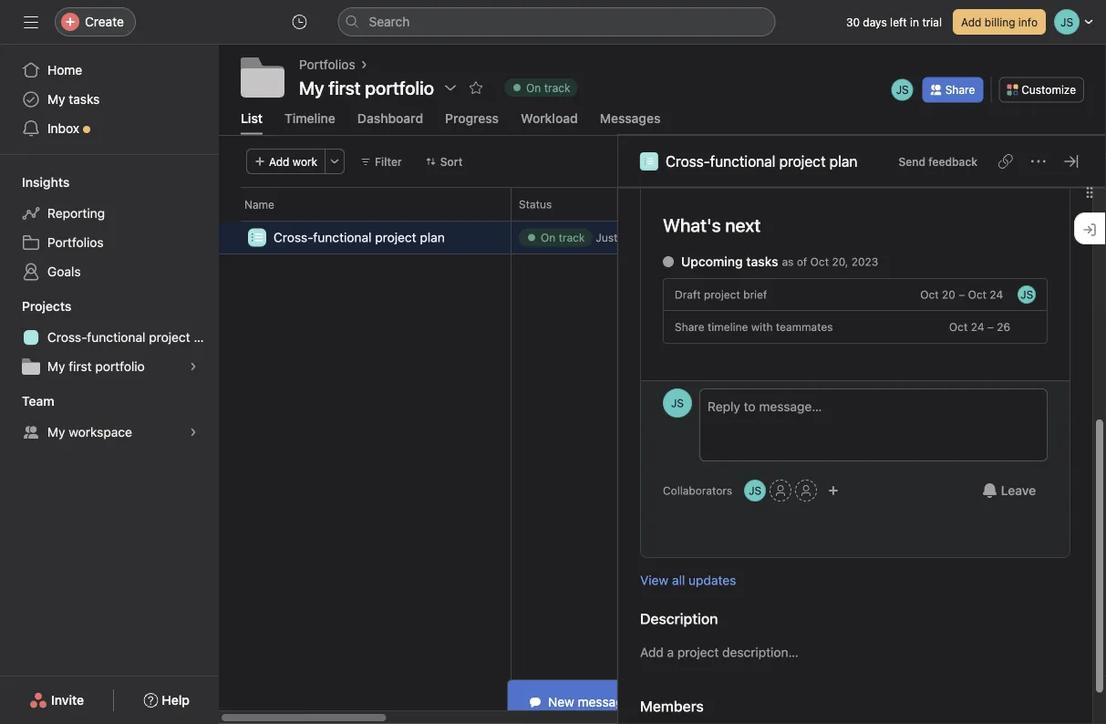 Task type: vqa. For each thing, say whether or not it's contained in the screenshot.
the topmost the notifications,
no



Task type: locate. For each thing, give the bounding box(es) containing it.
track up workload
[[544, 81, 571, 94]]

24
[[990, 288, 1004, 301], [971, 321, 985, 333]]

on track up workload
[[527, 81, 571, 94]]

1 vertical spatial cross-functional project plan link
[[11, 323, 219, 352]]

1 horizontal spatial functional
[[313, 230, 372, 245]]

cross- right list icon
[[666, 153, 710, 170]]

add left billing
[[962, 16, 982, 28]]

1 vertical spatial portfolios link
[[11, 228, 208, 257]]

help button
[[132, 684, 202, 717]]

teams element
[[0, 385, 219, 451]]

expand new message image
[[711, 695, 725, 710]]

0 horizontal spatial functional
[[87, 330, 146, 345]]

functional
[[710, 153, 776, 170], [313, 230, 372, 245], [87, 330, 146, 345]]

0 horizontal spatial share
[[675, 321, 705, 333]]

show options image
[[443, 80, 458, 95]]

just now
[[596, 231, 642, 244]]

my left tasks
[[47, 92, 65, 107]]

feedback
[[929, 155, 978, 168]]

0 vertical spatial cross-
[[666, 153, 710, 170]]

my inside teams element
[[47, 425, 65, 440]]

0 vertical spatial on track
[[527, 81, 571, 94]]

projects element
[[0, 290, 219, 385]]

project inside cross-functional project plan button
[[780, 153, 826, 170]]

1 horizontal spatial –
[[988, 321, 994, 333]]

info
[[1019, 16, 1038, 28]]

oct down oct 20 – oct 24 at the right of the page
[[950, 321, 968, 333]]

1 vertical spatial plan
[[420, 230, 445, 245]]

collaborators
[[663, 484, 733, 497]]

1 horizontal spatial share
[[946, 83, 976, 96]]

share inside "what's next" dialog
[[675, 321, 705, 333]]

teammates
[[776, 321, 833, 333]]

cross- right list image
[[274, 230, 313, 245]]

row
[[219, 187, 1107, 221], [219, 220, 1107, 222]]

– for oct
[[959, 288, 965, 301]]

1 vertical spatial add
[[269, 155, 290, 168]]

my up timeline
[[299, 77, 324, 98]]

reporting
[[47, 206, 105, 221]]

my left "first"
[[47, 359, 65, 374]]

plan up see details, my first portfolio image
[[194, 330, 219, 345]]

share up feedback
[[946, 83, 976, 96]]

messages
[[600, 110, 661, 125]]

on track
[[527, 81, 571, 94], [541, 231, 585, 244]]

1 vertical spatial cross-
[[274, 230, 313, 245]]

plan inside projects element
[[194, 330, 219, 345]]

on
[[527, 81, 541, 94], [541, 231, 556, 244]]

cell containing on track
[[511, 221, 693, 254]]

2 vertical spatial cross-functional project plan
[[47, 330, 219, 345]]

in
[[911, 16, 920, 28]]

1 vertical spatial functional
[[313, 230, 372, 245]]

plan down 'sort' dropdown button
[[420, 230, 445, 245]]

1 vertical spatial track
[[559, 231, 585, 244]]

track inside cross-functional project plan row
[[559, 231, 585, 244]]

my workspace
[[47, 425, 132, 440]]

of
[[797, 255, 808, 268]]

0 horizontal spatial js button
[[663, 389, 692, 418]]

portfolios link down reporting
[[11, 228, 208, 257]]

cross- inside projects element
[[47, 330, 87, 345]]

cross-functional project plan cell
[[219, 221, 512, 256]]

– right 20
[[959, 288, 965, 301]]

customize button
[[999, 77, 1085, 103]]

24 left 26
[[971, 321, 985, 333]]

1 horizontal spatial 24
[[990, 288, 1004, 301]]

workload link
[[521, 110, 578, 135]]

0 horizontal spatial –
[[959, 288, 965, 301]]

cell inside cross-functional project plan row
[[511, 221, 693, 254]]

0 vertical spatial portfolios link
[[299, 55, 356, 75]]

filter button
[[352, 149, 410, 174]]

1 horizontal spatial cross-functional project plan
[[274, 230, 445, 245]]

2 vertical spatial plan
[[194, 330, 219, 345]]

on up workload
[[527, 81, 541, 94]]

global element
[[0, 45, 219, 154]]

cross-functional project plan up what's next
[[666, 153, 858, 170]]

upcoming tasks
[[681, 254, 779, 269]]

add
[[962, 16, 982, 28], [269, 155, 290, 168]]

project inside cross-functional project plan cell
[[375, 230, 417, 245]]

my first portfolio link
[[11, 352, 208, 381]]

portfolios down reporting
[[47, 235, 104, 250]]

30 days left in trial
[[847, 16, 942, 28]]

2023
[[852, 255, 879, 268]]

portfolios up the my first portfolio
[[299, 57, 356, 72]]

cross-functional project plan inside cross-functional project plan button
[[666, 153, 858, 170]]

0 horizontal spatial cross-functional project plan
[[47, 330, 219, 345]]

projects
[[22, 299, 72, 314]]

oct 24 – 26
[[950, 321, 1011, 333]]

1 vertical spatial on
[[541, 231, 556, 244]]

0 vertical spatial on
[[527, 81, 541, 94]]

0 vertical spatial plan
[[830, 153, 858, 170]]

draft
[[675, 288, 701, 301]]

portfolios link
[[299, 55, 356, 75], [11, 228, 208, 257]]

js button up collaborators
[[663, 389, 692, 418]]

1 vertical spatial cross-functional project plan
[[274, 230, 445, 245]]

my down team
[[47, 425, 65, 440]]

oct right 20
[[968, 288, 987, 301]]

1 horizontal spatial portfolios
[[299, 57, 356, 72]]

cross-functional project plan link inside projects element
[[11, 323, 219, 352]]

my for my workspace
[[47, 425, 65, 440]]

functional up what's next
[[710, 153, 776, 170]]

2 horizontal spatial cross-
[[666, 153, 710, 170]]

0 horizontal spatial cross-functional project plan link
[[11, 323, 219, 352]]

track
[[544, 81, 571, 94], [559, 231, 585, 244]]

0 vertical spatial add
[[962, 16, 982, 28]]

send feedback link
[[899, 149, 978, 174]]

track left the just
[[559, 231, 585, 244]]

list image
[[645, 157, 654, 166]]

1 vertical spatial –
[[988, 321, 994, 333]]

dashboard link
[[358, 110, 423, 135]]

just
[[596, 231, 618, 244]]

– left 26
[[988, 321, 994, 333]]

0 vertical spatial 24
[[990, 288, 1004, 301]]

cross-functional project plan link
[[274, 227, 445, 248], [11, 323, 219, 352]]

1 horizontal spatial plan
[[420, 230, 445, 245]]

0 horizontal spatial cross-
[[47, 330, 87, 345]]

24 up 26
[[990, 288, 1004, 301]]

2 horizontal spatial plan
[[830, 153, 858, 170]]

cross-functional project plan inside projects element
[[47, 330, 219, 345]]

1 vertical spatial portfolios
[[47, 235, 104, 250]]

0 vertical spatial share
[[946, 83, 976, 96]]

add for add work
[[269, 155, 290, 168]]

share
[[946, 83, 976, 96], [675, 321, 705, 333]]

list
[[241, 110, 263, 125]]

add work
[[269, 155, 318, 168]]

functional inside cross-functional project plan button
[[710, 153, 776, 170]]

list link
[[241, 110, 263, 135]]

cross-
[[666, 153, 710, 170], [274, 230, 313, 245], [47, 330, 87, 345]]

1 horizontal spatial cross-functional project plan link
[[274, 227, 445, 248]]

on down the status
[[541, 231, 556, 244]]

0 horizontal spatial add
[[269, 155, 290, 168]]

0 vertical spatial cross-functional project plan link
[[274, 227, 445, 248]]

0 vertical spatial functional
[[710, 153, 776, 170]]

1 vertical spatial share
[[675, 321, 705, 333]]

cross-functional project plan link down filter dropdown button
[[274, 227, 445, 248]]

add for add billing info
[[962, 16, 982, 28]]

20,
[[832, 255, 849, 268]]

oct inside upcoming tasks as of oct 20, 2023
[[811, 255, 829, 268]]

0 vertical spatial track
[[544, 81, 571, 94]]

– for 26
[[988, 321, 994, 333]]

1 horizontal spatial add
[[962, 16, 982, 28]]

timeline
[[285, 110, 336, 125]]

name
[[245, 198, 274, 211]]

first portfolio
[[329, 77, 434, 98]]

on inside dropdown button
[[527, 81, 541, 94]]

20
[[942, 288, 956, 301]]

project inside projects element
[[149, 330, 190, 345]]

my inside projects element
[[47, 359, 65, 374]]

create
[[85, 14, 124, 29]]

more actions image
[[329, 156, 340, 167]]

status
[[519, 198, 552, 211]]

cross- inside cell
[[274, 230, 313, 245]]

my tasks
[[47, 92, 100, 107]]

2 vertical spatial functional
[[87, 330, 146, 345]]

0 horizontal spatial portfolios
[[47, 235, 104, 250]]

track inside dropdown button
[[544, 81, 571, 94]]

share for share timeline with teammates
[[675, 321, 705, 333]]

plan left send
[[830, 153, 858, 170]]

0 vertical spatial –
[[959, 288, 965, 301]]

1 row from the top
[[219, 187, 1107, 221]]

0 horizontal spatial plan
[[194, 330, 219, 345]]

row up now
[[219, 220, 1107, 222]]

1 horizontal spatial cross-
[[274, 230, 313, 245]]

my tasks link
[[11, 85, 208, 114]]

my inside global element
[[47, 92, 65, 107]]

oct
[[811, 255, 829, 268], [921, 288, 939, 301], [968, 288, 987, 301], [950, 321, 968, 333]]

insights element
[[0, 166, 219, 290]]

portfolios
[[299, 57, 356, 72], [47, 235, 104, 250]]

share inside button
[[946, 83, 976, 96]]

search
[[369, 14, 410, 29]]

plan
[[830, 153, 858, 170], [420, 230, 445, 245], [194, 330, 219, 345]]

2 horizontal spatial functional
[[710, 153, 776, 170]]

0 vertical spatial cross-functional project plan
[[666, 153, 858, 170]]

plan inside cross-functional project plan cell
[[420, 230, 445, 245]]

project
[[780, 153, 826, 170], [375, 230, 417, 245], [704, 288, 741, 301], [149, 330, 190, 345]]

on track down the status
[[541, 231, 585, 244]]

copy link image
[[999, 154, 1014, 169]]

2 vertical spatial cross-
[[47, 330, 87, 345]]

cross- up "first"
[[47, 330, 87, 345]]

0 horizontal spatial 24
[[971, 321, 985, 333]]

functional down more actions image
[[313, 230, 372, 245]]

hide sidebar image
[[24, 15, 38, 29]]

my first portfolio
[[299, 77, 434, 98]]

cross-functional project plan
[[666, 153, 858, 170], [274, 230, 445, 245], [47, 330, 219, 345]]

tasks
[[69, 92, 100, 107]]

cross-functional project plan row
[[219, 221, 1107, 256]]

on track button
[[496, 75, 586, 100]]

cross-functional project plan up portfolio
[[47, 330, 219, 345]]

row down list icon
[[219, 187, 1107, 221]]

js button right collaborators
[[745, 480, 766, 502]]

1 vertical spatial on track
[[541, 231, 585, 244]]

add left work
[[269, 155, 290, 168]]

functional up portfolio
[[87, 330, 146, 345]]

26
[[997, 321, 1011, 333]]

share down draft
[[675, 321, 705, 333]]

my for my tasks
[[47, 92, 65, 107]]

oct right 'of'
[[811, 255, 829, 268]]

share timeline with teammates
[[675, 321, 833, 333]]

cell
[[511, 221, 693, 254]]

js button
[[663, 389, 692, 418], [745, 480, 766, 502]]

0 horizontal spatial portfolios link
[[11, 228, 208, 257]]

2 horizontal spatial cross-functional project plan
[[666, 153, 858, 170]]

1 horizontal spatial js button
[[745, 480, 766, 502]]

portfolios link up the my first portfolio
[[299, 55, 356, 75]]

insights button
[[0, 173, 70, 192]]

cross-functional project plan down filter dropdown button
[[274, 230, 445, 245]]

view all updates
[[640, 573, 737, 588]]

brief
[[744, 288, 767, 301]]

add billing info button
[[953, 9, 1047, 35]]

goals link
[[11, 257, 208, 286]]

–
[[959, 288, 965, 301], [988, 321, 994, 333]]

cross-functional project plan link up portfolio
[[11, 323, 219, 352]]



Task type: describe. For each thing, give the bounding box(es) containing it.
invite button
[[17, 684, 96, 717]]

updates
[[689, 573, 737, 588]]

team button
[[0, 392, 54, 411]]

send
[[899, 155, 926, 168]]

1 horizontal spatial portfolios link
[[299, 55, 356, 75]]

js left share button
[[897, 83, 909, 96]]

description
[[640, 610, 718, 628]]

customize
[[1022, 83, 1077, 96]]

all
[[672, 573, 685, 588]]

new message
[[548, 695, 631, 710]]

my for my first portfolio
[[299, 77, 324, 98]]

plan inside cross-functional project plan button
[[830, 153, 858, 170]]

my workspace link
[[11, 418, 208, 447]]

cross-functional project plan link inside cell
[[274, 227, 445, 248]]

add work button
[[246, 149, 326, 174]]

inbox
[[47, 121, 79, 136]]

30
[[847, 16, 860, 28]]

search list box
[[338, 7, 776, 36]]

on inside row
[[541, 231, 556, 244]]

timeline link
[[285, 110, 336, 135]]

messages link
[[600, 110, 661, 135]]

progress
[[445, 110, 499, 125]]

reporting link
[[11, 199, 208, 228]]

cross- inside button
[[666, 153, 710, 170]]

insights
[[22, 175, 70, 190]]

js up collaborators
[[671, 397, 684, 409]]

row containing name
[[219, 187, 1107, 221]]

portfolio
[[95, 359, 145, 374]]

add billing info
[[962, 16, 1038, 28]]

filter
[[375, 155, 402, 168]]

workspace
[[69, 425, 132, 440]]

invite
[[51, 693, 84, 708]]

with
[[752, 321, 773, 333]]

what's next dialog
[[618, 0, 1107, 724]]

add to starred image
[[469, 80, 484, 95]]

sort button
[[418, 149, 471, 174]]

oct 20 – oct 24
[[921, 288, 1004, 301]]

send feedback
[[899, 155, 978, 168]]

home link
[[11, 56, 208, 85]]

timeline
[[708, 321, 748, 333]]

portfolios link inside insights element
[[11, 228, 208, 257]]

goals
[[47, 264, 81, 279]]

as
[[782, 255, 794, 268]]

on track inside dropdown button
[[527, 81, 571, 94]]

oct left 20
[[921, 288, 939, 301]]

view all updates button
[[640, 573, 1071, 588]]

see details, my workspace image
[[188, 427, 199, 438]]

projects button
[[0, 297, 72, 316]]

billing
[[985, 16, 1016, 28]]

share button
[[923, 77, 984, 103]]

js right collaborators
[[749, 484, 762, 497]]

workload
[[521, 110, 578, 125]]

work
[[293, 155, 318, 168]]

now
[[621, 231, 642, 244]]

my for my first portfolio
[[47, 359, 65, 374]]

first
[[69, 359, 92, 374]]

my first portfolio
[[47, 359, 145, 374]]

send feedback button
[[891, 149, 986, 174]]

1 vertical spatial js button
[[745, 480, 766, 502]]

history image
[[292, 15, 307, 29]]

see details, my first portfolio image
[[188, 361, 199, 372]]

js right oct 20 – oct 24 at the right of the page
[[1021, 288, 1034, 301]]

what's next
[[663, 214, 761, 236]]

0 vertical spatial js button
[[663, 389, 692, 418]]

members
[[640, 698, 704, 715]]

cross-functional project plan inside cross-functional project plan cell
[[274, 230, 445, 245]]

leave
[[1001, 483, 1037, 498]]

draft project brief
[[675, 288, 767, 301]]

close details image
[[1065, 154, 1079, 169]]

team
[[22, 394, 54, 409]]

1 vertical spatial 24
[[971, 321, 985, 333]]

sort
[[440, 155, 463, 168]]

view
[[640, 573, 669, 588]]

show dropdown menu image
[[1032, 154, 1047, 169]]

create button
[[55, 7, 136, 36]]

progress link
[[445, 110, 499, 135]]

add or remove collaborators image
[[828, 485, 839, 496]]

2 row from the top
[[219, 220, 1107, 222]]

help
[[162, 693, 190, 708]]

leave button
[[971, 474, 1048, 507]]

on track inside cross-functional project plan row
[[541, 231, 585, 244]]

0 vertical spatial portfolios
[[299, 57, 356, 72]]

portfolios inside "link"
[[47, 235, 104, 250]]

cross-functional project plan button
[[640, 149, 865, 174]]

left
[[891, 16, 908, 28]]

dashboard
[[358, 110, 423, 125]]

upcoming tasks as of oct 20, 2023
[[681, 254, 879, 269]]

share for share
[[946, 83, 976, 96]]

search button
[[338, 7, 776, 36]]

home
[[47, 63, 82, 78]]

functional inside cross-functional project plan cell
[[313, 230, 372, 245]]

list image
[[252, 232, 263, 243]]

functional inside projects element
[[87, 330, 146, 345]]



